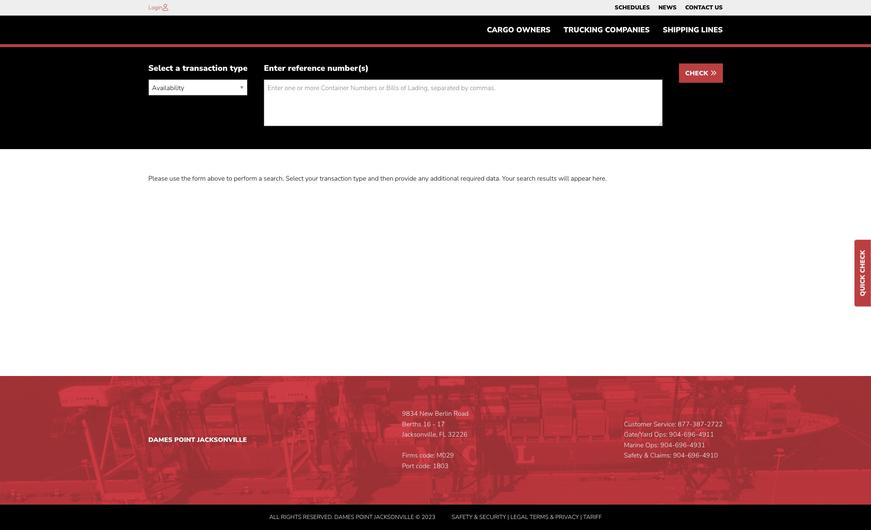 Task type: describe. For each thing, give the bounding box(es) containing it.
contact us link
[[685, 2, 723, 14]]

877-
[[678, 420, 692, 429]]

4910
[[702, 452, 718, 461]]

perform
[[234, 175, 257, 184]]

firms
[[402, 452, 418, 461]]

all rights reserved. dames point jacksonville © 2023
[[269, 514, 435, 522]]

news
[[659, 4, 677, 11]]

number(s)
[[327, 63, 369, 74]]

4931
[[690, 441, 705, 450]]

cargo owners
[[487, 25, 551, 35]]

appear
[[571, 175, 591, 184]]

firms code:  m029 port code:  1803
[[402, 452, 454, 471]]

check inside button
[[685, 69, 710, 78]]

0 horizontal spatial safety
[[452, 514, 473, 522]]

16
[[423, 420, 431, 429]]

2023
[[422, 514, 435, 522]]

form
[[192, 175, 206, 184]]

reference
[[288, 63, 325, 74]]

customer
[[624, 420, 652, 429]]

legal terms & privacy link
[[511, 514, 579, 522]]

1 vertical spatial 904-
[[660, 441, 675, 450]]

quick check link
[[855, 240, 871, 307]]

berlin
[[435, 410, 452, 419]]

customer service: 877-387-2722 gate/yard ops: 904-696-4911 marine ops: 904-696-4931 safety & claims: 904-696-4910
[[624, 420, 723, 461]]

port
[[402, 462, 414, 471]]

tariff
[[583, 514, 602, 522]]

trucking companies link
[[557, 22, 656, 38]]

owners
[[516, 25, 551, 35]]

0 vertical spatial jacksonville
[[197, 436, 247, 445]]

cargo owners link
[[480, 22, 557, 38]]

0 horizontal spatial transaction
[[182, 63, 228, 74]]

shipping lines
[[663, 25, 723, 35]]

1 horizontal spatial select
[[286, 175, 304, 184]]

dames point jacksonville
[[148, 436, 247, 445]]

9834 new berlin road berths 16 - 17 jacksonville, fl 32226
[[402, 410, 469, 440]]

Enter reference number(s) text field
[[264, 80, 663, 127]]

footer containing 9834 new berlin road
[[0, 377, 871, 531]]

your
[[502, 175, 515, 184]]

1 vertical spatial ops:
[[645, 441, 659, 450]]

shipping lines link
[[656, 22, 729, 38]]

companies
[[605, 25, 650, 35]]

reserved.
[[303, 514, 333, 522]]

quick
[[858, 275, 867, 297]]

please use the form above to perform a search. select your transaction type and then provide any additional required data. your search results will appear here.
[[148, 175, 607, 184]]

schedules link
[[615, 2, 650, 14]]

1 | from the left
[[508, 514, 509, 522]]

legal
[[511, 514, 528, 522]]

0 vertical spatial a
[[175, 63, 180, 74]]

9834
[[402, 410, 418, 419]]

gate/yard
[[624, 431, 653, 440]]

login link
[[148, 4, 162, 11]]

security
[[479, 514, 506, 522]]

0 vertical spatial 696-
[[684, 431, 698, 440]]

trucking
[[564, 25, 603, 35]]

-
[[433, 420, 435, 429]]

1 vertical spatial 696-
[[675, 441, 690, 450]]

0 vertical spatial code:
[[420, 452, 435, 461]]

0 vertical spatial point
[[174, 436, 195, 445]]

claims:
[[650, 452, 671, 461]]

1 vertical spatial point
[[356, 514, 373, 522]]

new
[[420, 410, 433, 419]]

then
[[380, 175, 393, 184]]

above
[[207, 175, 225, 184]]

safety & security | legal terms & privacy | tariff
[[452, 514, 602, 522]]

387-
[[692, 420, 707, 429]]

menu bar containing cargo owners
[[480, 22, 729, 38]]

tariff link
[[583, 514, 602, 522]]

0 horizontal spatial select
[[148, 63, 173, 74]]

all
[[269, 514, 280, 522]]

check button
[[679, 64, 723, 83]]

cargo
[[487, 25, 514, 35]]

2 vertical spatial 696-
[[688, 452, 702, 461]]

login
[[148, 4, 162, 11]]

any
[[418, 175, 429, 184]]

contact
[[685, 4, 713, 11]]



Task type: locate. For each thing, give the bounding box(es) containing it.
enter reference number(s)
[[264, 63, 369, 74]]

type
[[230, 63, 248, 74], [353, 175, 366, 184]]

1803
[[433, 462, 449, 471]]

code: up the 1803
[[420, 452, 435, 461]]

type left and
[[353, 175, 366, 184]]

| left 'legal'
[[508, 514, 509, 522]]

results
[[537, 175, 557, 184]]

ops: up claims:
[[645, 441, 659, 450]]

trucking companies
[[564, 25, 650, 35]]

0 horizontal spatial dames
[[148, 436, 172, 445]]

schedules
[[615, 4, 650, 11]]

1 horizontal spatial point
[[356, 514, 373, 522]]

code:
[[420, 452, 435, 461], [416, 462, 431, 471]]

1 horizontal spatial transaction
[[320, 175, 352, 184]]

904- down 877-
[[669, 431, 684, 440]]

0 vertical spatial check
[[685, 69, 710, 78]]

1 vertical spatial select
[[286, 175, 304, 184]]

& left security
[[474, 514, 478, 522]]

select a transaction type
[[148, 63, 248, 74]]

us
[[715, 4, 723, 11]]

lines
[[701, 25, 723, 35]]

service:
[[654, 420, 676, 429]]

904- up claims:
[[660, 441, 675, 450]]

2722
[[707, 420, 723, 429]]

1 vertical spatial a
[[259, 175, 262, 184]]

enter
[[264, 63, 286, 74]]

transaction
[[182, 63, 228, 74], [320, 175, 352, 184]]

1 horizontal spatial check
[[858, 251, 867, 273]]

and
[[368, 175, 379, 184]]

©
[[415, 514, 420, 522]]

marine
[[624, 441, 644, 450]]

0 vertical spatial ops:
[[654, 431, 668, 440]]

0 horizontal spatial a
[[175, 63, 180, 74]]

required
[[461, 175, 485, 184]]

news link
[[659, 2, 677, 14]]

& left claims:
[[644, 452, 649, 461]]

0 vertical spatial menu bar
[[610, 2, 727, 14]]

ops: down service:
[[654, 431, 668, 440]]

| left tariff link
[[580, 514, 582, 522]]

0 vertical spatial safety
[[624, 452, 642, 461]]

0 horizontal spatial check
[[685, 69, 710, 78]]

terms
[[530, 514, 549, 522]]

to
[[226, 175, 232, 184]]

search.
[[264, 175, 284, 184]]

1 horizontal spatial jacksonville
[[374, 514, 414, 522]]

safety inside customer service: 877-387-2722 gate/yard ops: 904-696-4911 marine ops: 904-696-4931 safety & claims: 904-696-4910
[[624, 452, 642, 461]]

2 vertical spatial 904-
[[673, 452, 688, 461]]

use
[[169, 175, 180, 184]]

1 vertical spatial type
[[353, 175, 366, 184]]

type left enter
[[230, 63, 248, 74]]

1 horizontal spatial dames
[[334, 514, 354, 522]]

1 vertical spatial check
[[858, 251, 867, 273]]

safety & security link
[[452, 514, 506, 522]]

additional
[[430, 175, 459, 184]]

privacy
[[555, 514, 579, 522]]

angle double right image
[[710, 70, 717, 76]]

footer
[[0, 377, 871, 531]]

data.
[[486, 175, 501, 184]]

point
[[174, 436, 195, 445], [356, 514, 373, 522]]

fl
[[439, 431, 446, 440]]

please
[[148, 175, 168, 184]]

1 vertical spatial code:
[[416, 462, 431, 471]]

safety left security
[[452, 514, 473, 522]]

contact us
[[685, 4, 723, 11]]

1 vertical spatial transaction
[[320, 175, 352, 184]]

safety down marine
[[624, 452, 642, 461]]

safety
[[624, 452, 642, 461], [452, 514, 473, 522]]

quick check
[[858, 251, 867, 297]]

menu bar containing schedules
[[610, 2, 727, 14]]

1 vertical spatial jacksonville
[[374, 514, 414, 522]]

4911
[[698, 431, 714, 440]]

the
[[181, 175, 191, 184]]

0 vertical spatial transaction
[[182, 63, 228, 74]]

will
[[558, 175, 569, 184]]

904-
[[669, 431, 684, 440], [660, 441, 675, 450], [673, 452, 688, 461]]

here.
[[593, 175, 607, 184]]

0 horizontal spatial jacksonville
[[197, 436, 247, 445]]

code: right port
[[416, 462, 431, 471]]

0 horizontal spatial point
[[174, 436, 195, 445]]

1 horizontal spatial type
[[353, 175, 366, 184]]

your
[[305, 175, 318, 184]]

0 vertical spatial dames
[[148, 436, 172, 445]]

32226
[[448, 431, 468, 440]]

provide
[[395, 175, 417, 184]]

1 horizontal spatial a
[[259, 175, 262, 184]]

2 | from the left
[[580, 514, 582, 522]]

m029
[[437, 452, 454, 461]]

menu bar up the shipping
[[610, 2, 727, 14]]

ops:
[[654, 431, 668, 440], [645, 441, 659, 450]]

& right terms
[[550, 514, 554, 522]]

& inside customer service: 877-387-2722 gate/yard ops: 904-696-4911 marine ops: 904-696-4931 safety & claims: 904-696-4910
[[644, 452, 649, 461]]

0 horizontal spatial &
[[474, 514, 478, 522]]

0 vertical spatial 904-
[[669, 431, 684, 440]]

2 horizontal spatial &
[[644, 452, 649, 461]]

1 horizontal spatial &
[[550, 514, 554, 522]]

search
[[517, 175, 536, 184]]

1 horizontal spatial |
[[580, 514, 582, 522]]

1 horizontal spatial safety
[[624, 452, 642, 461]]

berths
[[402, 420, 421, 429]]

menu bar down the schedules link
[[480, 22, 729, 38]]

rights
[[281, 514, 301, 522]]

check
[[685, 69, 710, 78], [858, 251, 867, 273]]

1 vertical spatial safety
[[452, 514, 473, 522]]

904- right claims:
[[673, 452, 688, 461]]

17
[[437, 420, 445, 429]]

1 vertical spatial menu bar
[[480, 22, 729, 38]]

0 vertical spatial select
[[148, 63, 173, 74]]

jacksonville
[[197, 436, 247, 445], [374, 514, 414, 522]]

&
[[644, 452, 649, 461], [474, 514, 478, 522], [550, 514, 554, 522]]

jacksonville,
[[402, 431, 437, 440]]

0 horizontal spatial |
[[508, 514, 509, 522]]

user image
[[162, 4, 168, 11]]

menu bar
[[610, 2, 727, 14], [480, 22, 729, 38]]

road
[[454, 410, 469, 419]]

0 horizontal spatial type
[[230, 63, 248, 74]]

|
[[508, 514, 509, 522], [580, 514, 582, 522]]

shipping
[[663, 25, 699, 35]]

1 vertical spatial dames
[[334, 514, 354, 522]]

0 vertical spatial type
[[230, 63, 248, 74]]



